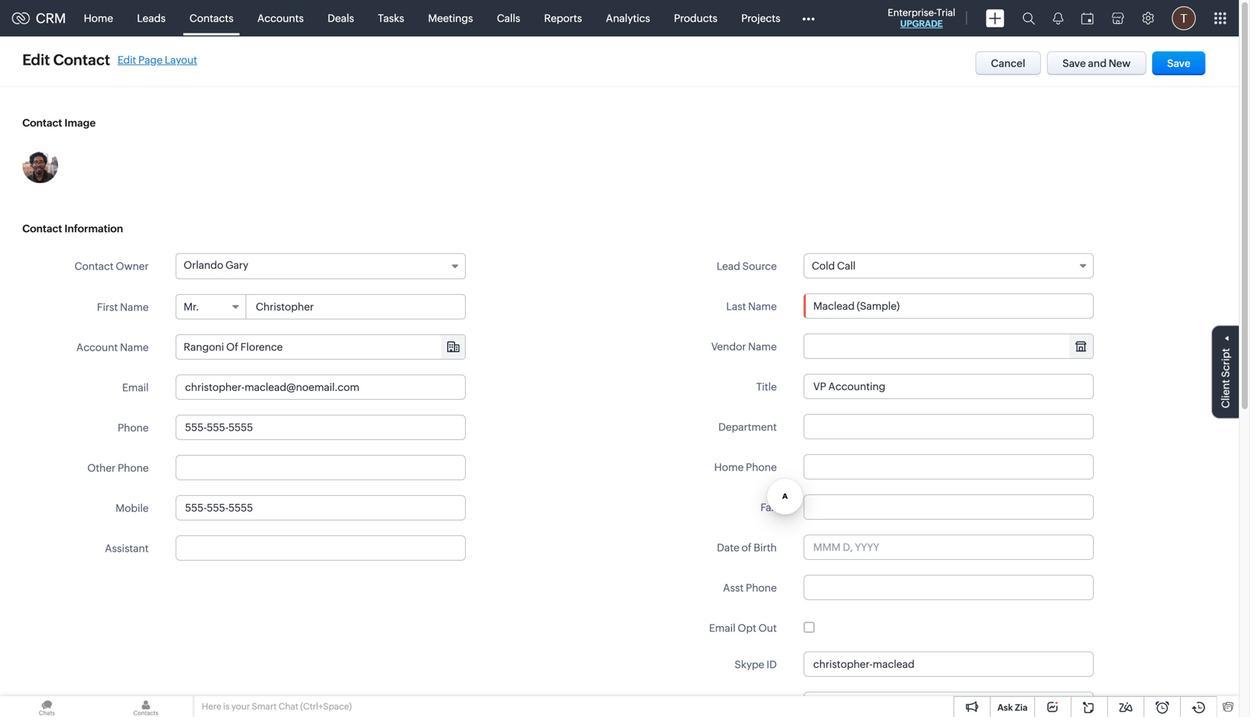 Task type: vqa. For each thing, say whether or not it's contained in the screenshot.
right Email
yes



Task type: describe. For each thing, give the bounding box(es) containing it.
date
[[717, 542, 740, 554]]

fax
[[761, 501, 777, 513]]

name for last name
[[749, 300, 777, 312]]

first name
[[97, 301, 149, 313]]

information
[[64, 223, 123, 235]]

cancel
[[992, 57, 1026, 69]]

Other Modules field
[[793, 6, 825, 30]]

other phone
[[87, 462, 149, 474]]

cancel button
[[976, 51, 1042, 75]]

contacts link
[[178, 0, 246, 36]]

meetings link
[[416, 0, 485, 36]]

gary
[[226, 259, 249, 271]]

birth
[[754, 542, 777, 554]]

account
[[76, 341, 118, 353]]

products
[[674, 12, 718, 24]]

call
[[838, 260, 856, 272]]

enterprise-
[[888, 7, 937, 18]]

save for save
[[1168, 57, 1191, 69]]

home for home phone
[[715, 461, 744, 473]]

(ctrl+space)
[[300, 701, 352, 711]]

chats image
[[0, 696, 94, 717]]

here
[[202, 701, 221, 711]]

orlando gary
[[184, 259, 249, 271]]

image image
[[22, 147, 58, 183]]

mobile
[[116, 502, 149, 514]]

search element
[[1014, 0, 1045, 36]]

smart
[[252, 701, 277, 711]]

deals link
[[316, 0, 366, 36]]

of
[[742, 542, 752, 554]]

Cold Call field
[[804, 253, 1095, 278]]

edit contact edit page layout
[[22, 51, 197, 69]]

contact for contact information
[[22, 223, 62, 235]]

name for first name
[[120, 301, 149, 313]]

image
[[64, 117, 96, 129]]

cold call
[[812, 260, 856, 272]]

deals
[[328, 12, 354, 24]]

id
[[767, 659, 777, 670]]

save for save and new
[[1063, 57, 1087, 69]]

contact down home link
[[53, 51, 110, 69]]

phone for other phone
[[118, 462, 149, 474]]

mr.
[[184, 301, 199, 313]]

here is your smart chat (ctrl+space)
[[202, 701, 352, 711]]

upgrade
[[901, 19, 943, 29]]

contact for contact owner
[[75, 260, 114, 272]]

layout
[[165, 54, 197, 66]]

home for home
[[84, 12, 113, 24]]

home phone
[[715, 461, 777, 473]]

ask
[[998, 703, 1014, 713]]

your
[[232, 701, 250, 711]]

logo image
[[12, 12, 30, 24]]

signals image
[[1054, 12, 1064, 25]]

tasks link
[[366, 0, 416, 36]]

analytics
[[606, 12, 651, 24]]

contact for contact image
[[22, 117, 62, 129]]

calls
[[497, 12, 521, 24]]

leads link
[[125, 0, 178, 36]]

account name
[[76, 341, 149, 353]]

last name
[[727, 300, 777, 312]]

zia
[[1016, 703, 1028, 713]]

source
[[743, 260, 777, 272]]

name for vendor name
[[749, 341, 777, 353]]

projects
[[742, 12, 781, 24]]

profile element
[[1164, 0, 1205, 36]]

client script
[[1220, 348, 1232, 408]]

accounts link
[[246, 0, 316, 36]]

analytics link
[[594, 0, 662, 36]]



Task type: locate. For each thing, give the bounding box(es) containing it.
ask zia
[[998, 703, 1028, 713]]

None text field
[[247, 295, 465, 319], [805, 334, 1094, 358], [176, 415, 466, 440], [804, 494, 1095, 520], [176, 495, 466, 520], [176, 535, 466, 561], [804, 575, 1095, 600], [804, 651, 1095, 677], [247, 295, 465, 319], [805, 334, 1094, 358], [176, 415, 466, 440], [804, 494, 1095, 520], [176, 495, 466, 520], [176, 535, 466, 561], [804, 575, 1095, 600], [804, 651, 1095, 677]]

1 horizontal spatial save
[[1168, 57, 1191, 69]]

create menu element
[[978, 0, 1014, 36]]

contact image
[[22, 117, 96, 129]]

department
[[719, 421, 777, 433]]

leads
[[137, 12, 166, 24]]

title
[[757, 381, 777, 393]]

contacts
[[190, 12, 234, 24]]

meetings
[[428, 12, 473, 24]]

contact left image
[[22, 117, 62, 129]]

contacts image
[[99, 696, 193, 717]]

chat
[[279, 701, 299, 711]]

home link
[[72, 0, 125, 36]]

skype id
[[735, 659, 777, 670]]

home down department
[[715, 461, 744, 473]]

save and new
[[1063, 57, 1131, 69]]

other
[[87, 462, 116, 474]]

calls link
[[485, 0, 533, 36]]

phone up fax
[[746, 461, 777, 473]]

asst phone
[[724, 582, 777, 594]]

phone for asst phone
[[746, 582, 777, 594]]

save button
[[1153, 51, 1206, 75]]

search image
[[1023, 12, 1036, 25]]

name right "last"
[[749, 300, 777, 312]]

1 horizontal spatial email
[[710, 622, 736, 634]]

email
[[122, 382, 149, 394], [710, 622, 736, 634]]

0 horizontal spatial home
[[84, 12, 113, 24]]

Mr. field
[[176, 295, 246, 319]]

skype
[[735, 659, 765, 670]]

email opt out
[[710, 622, 777, 634]]

phone for home phone
[[746, 461, 777, 473]]

script
[[1220, 348, 1232, 377]]

lead source
[[717, 260, 777, 272]]

name right vendor
[[749, 341, 777, 353]]

contact information
[[22, 223, 123, 235]]

1 horizontal spatial home
[[715, 461, 744, 473]]

save down profile element
[[1168, 57, 1191, 69]]

save left and
[[1063, 57, 1087, 69]]

0 vertical spatial email
[[122, 382, 149, 394]]

opt
[[738, 622, 757, 634]]

0 vertical spatial home
[[84, 12, 113, 24]]

date of birth
[[717, 542, 777, 554]]

accounts
[[257, 12, 304, 24]]

enterprise-trial upgrade
[[888, 7, 956, 29]]

phone right "other"
[[118, 462, 149, 474]]

None text field
[[804, 293, 1095, 319], [176, 335, 465, 359], [804, 374, 1095, 399], [176, 375, 466, 400], [804, 414, 1095, 439], [804, 454, 1095, 480], [176, 455, 466, 480], [804, 692, 1095, 717], [804, 293, 1095, 319], [176, 335, 465, 359], [804, 374, 1095, 399], [176, 375, 466, 400], [804, 414, 1095, 439], [804, 454, 1095, 480], [176, 455, 466, 480], [804, 692, 1095, 717]]

crm link
[[12, 11, 66, 26]]

create menu image
[[987, 9, 1005, 27]]

first
[[97, 301, 118, 313]]

page
[[138, 54, 163, 66]]

projects link
[[730, 0, 793, 36]]

is
[[223, 701, 230, 711]]

client
[[1220, 380, 1232, 408]]

orlando
[[184, 259, 224, 271]]

0 horizontal spatial save
[[1063, 57, 1087, 69]]

edit inside edit contact edit page layout
[[118, 54, 136, 66]]

edit down crm link at the left top of page
[[22, 51, 50, 69]]

crm
[[36, 11, 66, 26]]

contact owner
[[75, 260, 149, 272]]

profile image
[[1173, 6, 1197, 30]]

phone
[[118, 422, 149, 434], [746, 461, 777, 473], [118, 462, 149, 474], [746, 582, 777, 594]]

MMM D, YYYY text field
[[804, 535, 1095, 560]]

calendar image
[[1082, 12, 1095, 24]]

signals element
[[1045, 0, 1073, 36]]

reports link
[[533, 0, 594, 36]]

2 save from the left
[[1168, 57, 1191, 69]]

last
[[727, 300, 747, 312]]

email down account name
[[122, 382, 149, 394]]

1 save from the left
[[1063, 57, 1087, 69]]

email for email opt out
[[710, 622, 736, 634]]

owner
[[116, 260, 149, 272]]

1 horizontal spatial edit
[[118, 54, 136, 66]]

phone up other phone on the bottom left
[[118, 422, 149, 434]]

email left opt
[[710, 622, 736, 634]]

name for account name
[[120, 341, 149, 353]]

None field
[[805, 334, 1094, 358], [176, 335, 465, 359], [805, 334, 1094, 358], [176, 335, 465, 359]]

products link
[[662, 0, 730, 36]]

trial
[[937, 7, 956, 18]]

phone right asst
[[746, 582, 777, 594]]

edit page layout link
[[118, 54, 197, 66]]

home
[[84, 12, 113, 24], [715, 461, 744, 473]]

and
[[1089, 57, 1107, 69]]

name right the account
[[120, 341, 149, 353]]

new
[[1109, 57, 1131, 69]]

tasks
[[378, 12, 405, 24]]

vendor
[[712, 341, 747, 353]]

name right first at the top
[[120, 301, 149, 313]]

name
[[749, 300, 777, 312], [120, 301, 149, 313], [749, 341, 777, 353], [120, 341, 149, 353]]

save
[[1063, 57, 1087, 69], [1168, 57, 1191, 69]]

out
[[759, 622, 777, 634]]

save and new button
[[1048, 51, 1147, 75]]

assistant
[[105, 542, 149, 554]]

1 vertical spatial email
[[710, 622, 736, 634]]

asst
[[724, 582, 744, 594]]

0 horizontal spatial email
[[122, 382, 149, 394]]

contact left information
[[22, 223, 62, 235]]

contact down information
[[75, 260, 114, 272]]

contact
[[53, 51, 110, 69], [22, 117, 62, 129], [22, 223, 62, 235], [75, 260, 114, 272]]

email for email
[[122, 382, 149, 394]]

vendor name
[[712, 341, 777, 353]]

edit
[[22, 51, 50, 69], [118, 54, 136, 66]]

reports
[[544, 12, 582, 24]]

edit left page
[[118, 54, 136, 66]]

0 horizontal spatial edit
[[22, 51, 50, 69]]

1 vertical spatial home
[[715, 461, 744, 473]]

lead
[[717, 260, 741, 272]]

home up edit contact edit page layout
[[84, 12, 113, 24]]

cold
[[812, 260, 836, 272]]



